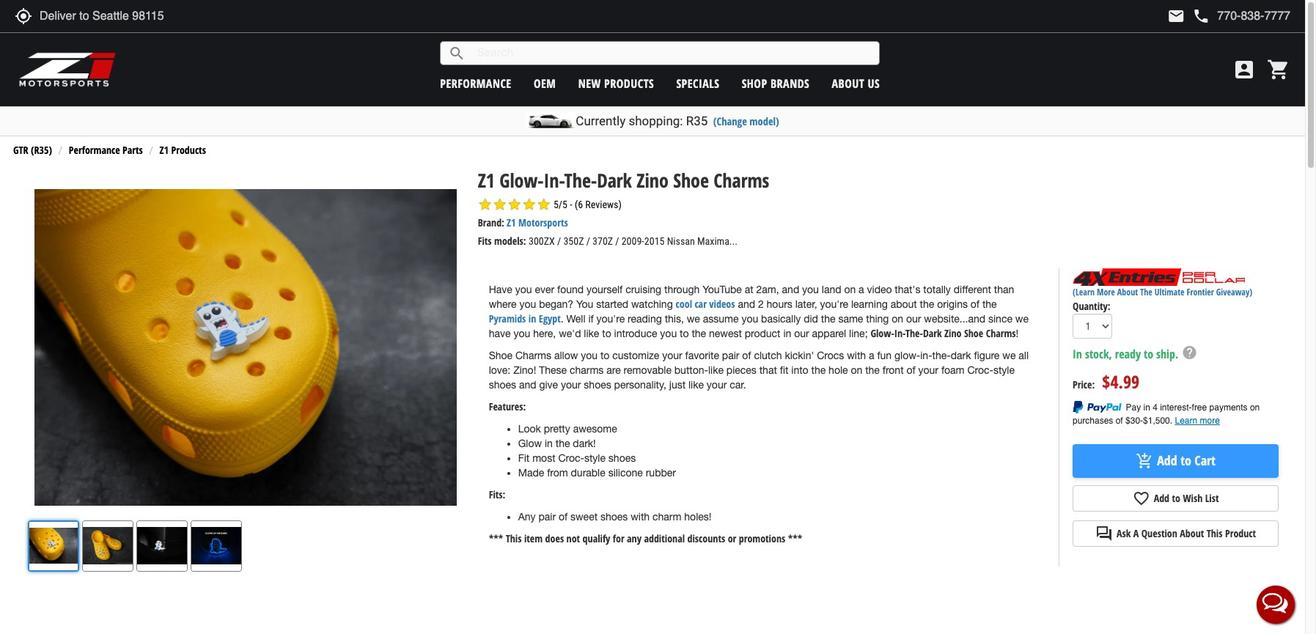 Task type: locate. For each thing, give the bounding box(es) containing it.
this left product
[[1207, 526, 1223, 540]]

croc- inside look pretty awesome glow in the dark! fit most croc-style shoes made from durable silicone rubber
[[558, 452, 584, 464]]

0 horizontal spatial our
[[794, 328, 809, 339]]

style down figure
[[993, 364, 1015, 376]]

a for with
[[869, 350, 874, 361]]

hole
[[829, 364, 848, 376]]

z1 up brand:
[[478, 167, 495, 194]]

to left "cart"
[[1181, 452, 1191, 470]]

video
[[867, 284, 892, 295]]

1 horizontal spatial zino
[[944, 326, 962, 340]]

our down did
[[794, 328, 809, 339]]

1 horizontal spatial shoe
[[673, 167, 709, 194]]

well
[[566, 313, 585, 325]]

later,
[[795, 298, 817, 310]]

0 horizontal spatial you're
[[597, 313, 625, 325]]

*** left item
[[489, 531, 503, 545]]

the right into
[[811, 364, 826, 376]]

durable
[[571, 467, 605, 479]]

1 vertical spatial charms
[[986, 326, 1016, 340]]

1 vertical spatial a
[[869, 350, 874, 361]]

(learn more about the ultimate frontier giveaway) link
[[1073, 286, 1253, 299]]

shoes up for
[[600, 511, 628, 523]]

0 vertical spatial about
[[832, 75, 865, 91]]

where
[[489, 298, 517, 310]]

0 horizontal spatial style
[[584, 452, 606, 464]]

glow- down thing
[[871, 326, 894, 340]]

features:
[[489, 399, 526, 413]]

0 vertical spatial add
[[1157, 452, 1177, 470]]

0 vertical spatial like
[[584, 328, 599, 339]]

1 vertical spatial with
[[631, 511, 650, 523]]

you're down land
[[820, 298, 848, 310]]

croc- down dark!
[[558, 452, 584, 464]]

0 vertical spatial croc-
[[967, 364, 993, 376]]

website...and
[[924, 313, 986, 325]]

1 horizontal spatial this
[[1207, 526, 1223, 540]]

0 horizontal spatial dark
[[597, 167, 632, 194]]

1 vertical spatial on
[[892, 313, 903, 325]]

0 vertical spatial z1
[[160, 143, 169, 157]]

we up !
[[1015, 313, 1029, 325]]

1 vertical spatial like
[[708, 364, 724, 376]]

pair right any
[[539, 511, 556, 523]]

*** right "promotions"
[[788, 531, 802, 545]]

add inside 'favorite_border add to wish list'
[[1154, 491, 1170, 505]]

we'd
[[559, 328, 581, 339]]

1 horizontal spatial ***
[[788, 531, 802, 545]]

0 horizontal spatial /
[[557, 235, 561, 247]]

and inside cool car videos and 2 hours later, you're learning about the origins of the pyramids in egypt
[[738, 298, 755, 310]]

our down about
[[906, 313, 921, 325]]

pair up pieces
[[722, 350, 739, 361]]

we down car
[[687, 313, 700, 325]]

2 / from the left
[[586, 235, 590, 247]]

watching
[[631, 298, 673, 310]]

a inside shoe charms allow you to customize your favorite pair of clutch kickin' crocs with a fun glow-in-the-dark figure we all love: zino! these charms are removable button-like pieces that fit into the hole on the front of your foam croc-style shoes and give your shoes personality, just like your car.
[[869, 350, 874, 361]]

about
[[832, 75, 865, 91], [1117, 286, 1138, 299], [1180, 526, 1204, 540]]

/ right 350z
[[586, 235, 590, 247]]

on inside have you ever found yourself cruising through youtube at 2am, and you land on a video that's totally different than where you began? you started watching
[[844, 284, 856, 295]]

with up the *** this item does not qualify for any additional discounts or promotions ***
[[631, 511, 650, 523]]

since
[[988, 313, 1013, 325]]

1 horizontal spatial you're
[[820, 298, 848, 310]]

add right favorite_border
[[1154, 491, 1170, 505]]

dark down currently
[[597, 167, 632, 194]]

1 vertical spatial in-
[[894, 326, 906, 340]]

glow- up the 'z1 motorsports' link
[[500, 167, 544, 194]]

add inside add_shopping_cart add to cart
[[1157, 452, 1177, 470]]

model)
[[750, 114, 779, 128]]

z1 products
[[160, 143, 206, 157]]

1 vertical spatial zino
[[944, 326, 962, 340]]

youtube
[[703, 284, 742, 295]]

1 vertical spatial about
[[1117, 286, 1138, 299]]

with inside shoe charms allow you to customize your favorite pair of clutch kickin' crocs with a fun glow-in-the-dark figure we all love: zino! these charms are removable button-like pieces that fit into the hole on the front of your foam croc-style shoes and give your shoes personality, just like your car.
[[847, 350, 866, 361]]

in
[[528, 311, 536, 325], [783, 328, 791, 339], [545, 438, 553, 449]]

2 vertical spatial on
[[851, 364, 862, 376]]

zino down shopping:
[[637, 167, 669, 194]]

0 horizontal spatial in-
[[544, 167, 564, 194]]

the- up 5/5 -
[[564, 167, 597, 194]]

shoe down website...and
[[964, 326, 983, 340]]

rubber
[[646, 467, 676, 479]]

more
[[1097, 286, 1115, 299]]

0 vertical spatial you're
[[820, 298, 848, 310]]

shoe charms allow you to customize your favorite pair of clutch kickin' crocs with a fun glow-in-the-dark figure we all love: zino! these charms are removable button-like pieces that fit into the hole on the front of your foam croc-style shoes and give your shoes personality, just like your car.
[[489, 350, 1029, 391]]

all
[[1019, 350, 1029, 361]]

and left 2
[[738, 298, 755, 310]]

from
[[547, 467, 568, 479]]

0 vertical spatial with
[[847, 350, 866, 361]]

the up since
[[982, 298, 997, 310]]

0 horizontal spatial croc-
[[558, 452, 584, 464]]

dark
[[951, 350, 971, 361]]

/ left 350z
[[557, 235, 561, 247]]

1 horizontal spatial and
[[738, 298, 755, 310]]

2am,
[[756, 284, 779, 295]]

***
[[489, 531, 503, 545], [788, 531, 802, 545]]

on right land
[[844, 284, 856, 295]]

1 vertical spatial our
[[794, 328, 809, 339]]

you down 2
[[742, 313, 758, 325]]

on inside . well if you're reading this, we assume you basically did the same thing on our website...and since we have you here, we'd like to introduce you to the newest product in our apparel line;
[[892, 313, 903, 325]]

in- up 5/5 -
[[544, 167, 564, 194]]

0 vertical spatial pair
[[722, 350, 739, 361]]

to left ship.
[[1144, 346, 1153, 362]]

2 horizontal spatial and
[[782, 284, 799, 295]]

the
[[920, 298, 934, 310], [982, 298, 997, 310], [821, 313, 836, 325], [692, 328, 706, 339], [811, 364, 826, 376], [865, 364, 880, 376], [556, 438, 570, 449]]

hours
[[767, 298, 793, 310]]

in
[[1073, 346, 1082, 362]]

the- inside z1 glow-in-the-dark zino shoe charms star star star star star 5/5 - (6 reviews) brand: z1 motorsports fits models: 300zx / 350z / 370z / 2009-2015 nissan maxima...
[[564, 167, 597, 194]]

gtr
[[13, 143, 28, 157]]

dark up in-
[[923, 326, 942, 340]]

price: $4.99
[[1073, 369, 1140, 394]]

0 horizontal spatial the-
[[564, 167, 597, 194]]

look pretty awesome glow in the dark! fit most croc-style shoes made from durable silicone rubber
[[518, 423, 676, 479]]

videos
[[709, 297, 735, 311]]

a
[[859, 284, 864, 295], [869, 350, 874, 361]]

search
[[448, 44, 466, 62]]

the down "fun" on the bottom
[[865, 364, 880, 376]]

of
[[971, 298, 980, 310], [742, 350, 751, 361], [907, 364, 916, 376], [559, 511, 568, 523]]

charms
[[714, 167, 769, 194], [986, 326, 1016, 340], [515, 350, 551, 361]]

charms down (change model) link in the top right of the page
[[714, 167, 769, 194]]

the down "totally"
[[920, 298, 934, 310]]

add right the add_shopping_cart
[[1157, 452, 1177, 470]]

into
[[791, 364, 808, 376]]

2 vertical spatial and
[[519, 379, 536, 391]]

r35
[[686, 114, 708, 128]]

0 vertical spatial our
[[906, 313, 921, 325]]

shoes inside look pretty awesome glow in the dark! fit most croc-style shoes made from durable silicone rubber
[[608, 452, 636, 464]]

*** this item does not qualify for any additional discounts or promotions ***
[[489, 531, 802, 545]]

glow-
[[895, 350, 920, 361]]

0 horizontal spatial charms
[[515, 350, 551, 361]]

1 vertical spatial the-
[[906, 326, 923, 340]]

2 horizontal spatial /
[[615, 235, 619, 247]]

in left egypt
[[528, 311, 536, 325]]

in- up glow-
[[894, 326, 906, 340]]

on down about
[[892, 313, 903, 325]]

this inside question_answer ask a question about this product
[[1207, 526, 1223, 540]]

2 horizontal spatial z1
[[507, 216, 516, 230]]

1 horizontal spatial z1
[[478, 167, 495, 194]]

370z
[[592, 235, 613, 247]]

and down zino!
[[519, 379, 536, 391]]

0 horizontal spatial zino
[[637, 167, 669, 194]]

0 vertical spatial the-
[[564, 167, 597, 194]]

z1 motorsports logo image
[[18, 51, 117, 88]]

2 horizontal spatial shoe
[[964, 326, 983, 340]]

question_answer
[[1095, 525, 1113, 543]]

and inside shoe charms allow you to customize your favorite pair of clutch kickin' crocs with a fun glow-in-the-dark figure we all love: zino! these charms are removable button-like pieces that fit into the hole on the front of your foam croc-style shoes and give your shoes personality, just like your car.
[[519, 379, 536, 391]]

1 vertical spatial you're
[[597, 313, 625, 325]]

0 vertical spatial charms
[[714, 167, 769, 194]]

0 horizontal spatial and
[[519, 379, 536, 391]]

you up charms
[[581, 350, 598, 361]]

product
[[1225, 526, 1256, 540]]

did
[[804, 313, 818, 325]]

2 horizontal spatial charms
[[986, 326, 1016, 340]]

like down the 'button-'
[[688, 379, 704, 391]]

additional
[[644, 531, 685, 545]]

parts
[[123, 143, 143, 157]]

in down the basically
[[783, 328, 791, 339]]

you're down started
[[597, 313, 625, 325]]

0 vertical spatial style
[[993, 364, 1015, 376]]

this left item
[[506, 531, 522, 545]]

awesome
[[573, 423, 617, 435]]

1 horizontal spatial charms
[[714, 167, 769, 194]]

item
[[524, 531, 543, 545]]

new products
[[578, 75, 654, 91]]

1 horizontal spatial croc-
[[967, 364, 993, 376]]

to inside shoe charms allow you to customize your favorite pair of clutch kickin' crocs with a fun glow-in-the-dark figure we all love: zino! these charms are removable button-like pieces that fit into the hole on the front of your foam croc-style shoes and give your shoes personality, just like your car.
[[600, 350, 610, 361]]

2 vertical spatial about
[[1180, 526, 1204, 540]]

mail link
[[1168, 7, 1185, 25]]

car
[[695, 297, 707, 311]]

350z
[[563, 235, 584, 247]]

style up durable
[[584, 452, 606, 464]]

1 horizontal spatial glow-
[[871, 326, 894, 340]]

about us
[[832, 75, 880, 91]]

2 vertical spatial z1
[[507, 216, 516, 230]]

1 horizontal spatial pair
[[722, 350, 739, 361]]

clutch
[[754, 350, 782, 361]]

like down favorite
[[708, 364, 724, 376]]

2 horizontal spatial like
[[708, 364, 724, 376]]

add for add to wish list
[[1154, 491, 1170, 505]]

Search search field
[[466, 42, 879, 64]]

charm
[[653, 511, 681, 523]]

charms inside z1 glow-in-the-dark zino shoe charms star star star star star 5/5 - (6 reviews) brand: z1 motorsports fits models: 300zx / 350z / 370z / 2009-2015 nissan maxima...
[[714, 167, 769, 194]]

to up are
[[600, 350, 610, 361]]

1 horizontal spatial a
[[869, 350, 874, 361]]

to
[[602, 328, 611, 339], [680, 328, 689, 339], [1144, 346, 1153, 362], [600, 350, 610, 361], [1181, 452, 1191, 470], [1172, 491, 1180, 505]]

0 vertical spatial dark
[[597, 167, 632, 194]]

you up later,
[[802, 284, 819, 295]]

0 vertical spatial shoe
[[673, 167, 709, 194]]

your down in-
[[918, 364, 939, 376]]

shoes up 'silicone'
[[608, 452, 636, 464]]

a up learning
[[859, 284, 864, 295]]

foam
[[941, 364, 965, 376]]

1 vertical spatial z1
[[478, 167, 495, 194]]

0 vertical spatial in-
[[544, 167, 564, 194]]

z1 left "products"
[[160, 143, 169, 157]]

1 vertical spatial glow-
[[871, 326, 894, 340]]

1 vertical spatial pair
[[539, 511, 556, 523]]

customize
[[612, 350, 659, 361]]

shopping_cart link
[[1263, 58, 1290, 81]]

with down line;
[[847, 350, 866, 361]]

than
[[994, 284, 1014, 295]]

1 vertical spatial style
[[584, 452, 606, 464]]

croc- down figure
[[967, 364, 993, 376]]

z1 up models:
[[507, 216, 516, 230]]

about
[[891, 298, 917, 310]]

style
[[993, 364, 1015, 376], [584, 452, 606, 464]]

products
[[171, 143, 206, 157]]

the up favorite
[[692, 328, 706, 339]]

0 horizontal spatial z1
[[160, 143, 169, 157]]

0 vertical spatial in
[[528, 311, 536, 325]]

1 vertical spatial in
[[783, 328, 791, 339]]

1 vertical spatial croc-
[[558, 452, 584, 464]]

introduce
[[614, 328, 657, 339]]

same
[[838, 313, 863, 325]]

the- up glow-
[[906, 326, 923, 340]]

shoe down r35
[[673, 167, 709, 194]]

0 horizontal spatial ***
[[489, 531, 503, 545]]

0 vertical spatial glow-
[[500, 167, 544, 194]]

a left "fun" on the bottom
[[869, 350, 874, 361]]

a inside have you ever found yourself cruising through youtube at 2am, and you land on a video that's totally different than where you began? you started watching
[[859, 284, 864, 295]]

in inside look pretty awesome glow in the dark! fit most croc-style shoes made from durable silicone rubber
[[545, 438, 553, 449]]

any
[[627, 531, 642, 545]]

1 horizontal spatial style
[[993, 364, 1015, 376]]

add
[[1157, 452, 1177, 470], [1154, 491, 1170, 505]]

and up hours
[[782, 284, 799, 295]]

egypt
[[539, 311, 561, 325]]

0 horizontal spatial a
[[859, 284, 864, 295]]

1 horizontal spatial the-
[[906, 326, 923, 340]]

have you ever found yourself cruising through youtube at 2am, and you land on a video that's totally different than where you began? you started watching
[[489, 284, 1014, 310]]

to inside 'favorite_border add to wish list'
[[1172, 491, 1180, 505]]

1 horizontal spatial dark
[[923, 326, 942, 340]]

like inside . well if you're reading this, we assume you basically did the same thing on our website...and since we have you here, we'd like to introduce you to the newest product in our apparel line;
[[584, 328, 599, 339]]

charms down since
[[986, 326, 1016, 340]]

oem
[[534, 75, 556, 91]]

the-
[[932, 350, 951, 361]]

shoe inside shoe charms allow you to customize your favorite pair of clutch kickin' crocs with a fun glow-in-the-dark figure we all love: zino! these charms are removable button-like pieces that fit into the hole on the front of your foam croc-style shoes and give your shoes personality, just like your car.
[[489, 350, 513, 361]]

0 horizontal spatial with
[[631, 511, 650, 523]]

to left wish
[[1172, 491, 1180, 505]]

shoe up love:
[[489, 350, 513, 361]]

1 vertical spatial shoe
[[964, 326, 983, 340]]

zino down website...and
[[944, 326, 962, 340]]

2 vertical spatial charms
[[515, 350, 551, 361]]

about inside question_answer ask a question about this product
[[1180, 526, 1204, 540]]

the up apparel
[[821, 313, 836, 325]]

1 horizontal spatial with
[[847, 350, 866, 361]]

0 horizontal spatial glow-
[[500, 167, 544, 194]]

0 vertical spatial and
[[782, 284, 799, 295]]

0 horizontal spatial shoe
[[489, 350, 513, 361]]

1 vertical spatial add
[[1154, 491, 1170, 505]]

0 vertical spatial zino
[[637, 167, 669, 194]]

you left ever
[[515, 284, 532, 295]]

crocs
[[817, 350, 844, 361]]

we left all
[[1003, 350, 1016, 361]]

0 horizontal spatial in
[[528, 311, 536, 325]]

1 star from the left
[[478, 197, 493, 212]]

about right question
[[1180, 526, 1204, 540]]

in up most
[[545, 438, 553, 449]]

0 horizontal spatial about
[[832, 75, 865, 91]]

like down if
[[584, 328, 599, 339]]

charms up zino!
[[515, 350, 551, 361]]

of down different
[[971, 298, 980, 310]]

product
[[745, 328, 781, 339]]

1 horizontal spatial /
[[586, 235, 590, 247]]

2 vertical spatial in
[[545, 438, 553, 449]]

any pair of sweet shoes with charm holes!
[[518, 511, 712, 523]]

1 horizontal spatial about
[[1117, 286, 1138, 299]]

1 horizontal spatial in
[[545, 438, 553, 449]]

0 horizontal spatial like
[[584, 328, 599, 339]]

croc- inside shoe charms allow you to customize your favorite pair of clutch kickin' crocs with a fun glow-in-the-dark figure we all love: zino! these charms are removable button-like pieces that fit into the hole on the front of your foam croc-style shoes and give your shoes personality, just like your car.
[[967, 364, 993, 376]]

about left the
[[1117, 286, 1138, 299]]

on right the hole
[[851, 364, 862, 376]]

2 *** from the left
[[788, 531, 802, 545]]

z1 glow-in-the-dark zino shoe charms star star star star star 5/5 - (6 reviews) brand: z1 motorsports fits models: 300zx / 350z / 370z / 2009-2015 nissan maxima...
[[478, 167, 769, 248]]

phone link
[[1192, 7, 1290, 25]]

0 vertical spatial on
[[844, 284, 856, 295]]

pair inside shoe charms allow you to customize your favorite pair of clutch kickin' crocs with a fun glow-in-the-dark figure we all love: zino! these charms are removable button-like pieces that fit into the hole on the front of your foam croc-style shoes and give your shoes personality, just like your car.
[[722, 350, 739, 361]]

/ right 370z
[[615, 235, 619, 247]]

2 vertical spatial like
[[688, 379, 704, 391]]

about left us
[[832, 75, 865, 91]]

of up pieces
[[742, 350, 751, 361]]

2 vertical spatial shoe
[[489, 350, 513, 361]]

0 vertical spatial a
[[859, 284, 864, 295]]

the down pretty on the bottom
[[556, 438, 570, 449]]

help
[[1182, 345, 1198, 361]]

2 horizontal spatial about
[[1180, 526, 1204, 540]]

gtr (r35) link
[[13, 143, 52, 157]]

shop brands link
[[742, 75, 810, 91]]

in inside cool car videos and 2 hours later, you're learning about the origins of the pyramids in egypt
[[528, 311, 536, 325]]

to inside 'in stock, ready to ship. help'
[[1144, 346, 1153, 362]]

fit
[[780, 364, 788, 376]]

1 vertical spatial and
[[738, 298, 755, 310]]



Task type: describe. For each thing, give the bounding box(es) containing it.
basically
[[761, 313, 801, 325]]

your down charms
[[561, 379, 581, 391]]

add_shopping_cart
[[1136, 453, 1154, 470]]

models:
[[494, 234, 526, 248]]

you down this, at the right
[[660, 328, 677, 339]]

zino!
[[513, 364, 536, 376]]

are
[[607, 364, 621, 376]]

zino inside z1 glow-in-the-dark zino shoe charms star star star star star 5/5 - (6 reviews) brand: z1 motorsports fits models: 300zx / 350z / 370z / 2009-2015 nissan maxima...
[[637, 167, 669, 194]]

we inside shoe charms allow you to customize your favorite pair of clutch kickin' crocs with a fun glow-in-the-dark figure we all love: zino! these charms are removable button-like pieces that fit into the hole on the front of your foam croc-style shoes and give your shoes personality, just like your car.
[[1003, 350, 1016, 361]]

totally
[[923, 284, 951, 295]]

1 horizontal spatial in-
[[894, 326, 906, 340]]

cool car videos and 2 hours later, you're learning about the origins of the pyramids in egypt
[[489, 297, 997, 325]]

0 horizontal spatial pair
[[539, 511, 556, 523]]

on inside shoe charms allow you to customize your favorite pair of clutch kickin' crocs with a fun glow-in-the-dark figure we all love: zino! these charms are removable button-like pieces that fit into the hole on the front of your foam croc-style shoes and give your shoes personality, just like your car.
[[851, 364, 862, 376]]

(learn more about the ultimate frontier giveaway)
[[1073, 286, 1253, 299]]

1 / from the left
[[557, 235, 561, 247]]

not
[[566, 531, 580, 545]]

5/5 -
[[554, 199, 572, 211]]

frontier
[[1187, 286, 1214, 299]]

of inside cool car videos and 2 hours later, you're learning about the origins of the pyramids in egypt
[[971, 298, 980, 310]]

you up pyramids in egypt link
[[519, 298, 536, 310]]

to inside add_shopping_cart add to cart
[[1181, 452, 1191, 470]]

cool car videos link
[[676, 297, 735, 311]]

5 star from the left
[[536, 197, 551, 212]]

3 / from the left
[[615, 235, 619, 247]]

figure
[[974, 350, 1000, 361]]

or
[[728, 531, 736, 545]]

give
[[539, 379, 558, 391]]

(change
[[713, 114, 747, 128]]

0 horizontal spatial this
[[506, 531, 522, 545]]

specials
[[676, 75, 720, 91]]

assume
[[703, 313, 739, 325]]

z1 motorsports link
[[507, 216, 568, 230]]

charms
[[570, 364, 604, 376]]

!
[[1016, 328, 1019, 339]]

have
[[489, 328, 511, 339]]

line;
[[849, 328, 868, 339]]

to left introduce
[[602, 328, 611, 339]]

style inside shoe charms allow you to customize your favorite pair of clutch kickin' crocs with a fun glow-in-the-dark figure we all love: zino! these charms are removable button-like pieces that fit into the hole on the front of your foam croc-style shoes and give your shoes personality, just like your car.
[[993, 364, 1015, 376]]

add for add to cart
[[1157, 452, 1177, 470]]

fits:
[[489, 487, 505, 501]]

reading
[[628, 313, 662, 325]]

the inside look pretty awesome glow in the dark! fit most croc-style shoes made from durable silicone rubber
[[556, 438, 570, 449]]

account_box link
[[1229, 58, 1260, 81]]

allow
[[554, 350, 578, 361]]

1 horizontal spatial our
[[906, 313, 921, 325]]

learning
[[851, 298, 888, 310]]

land
[[822, 284, 841, 295]]

yourself
[[587, 284, 623, 295]]

you're inside cool car videos and 2 hours later, you're learning about the origins of the pyramids in egypt
[[820, 298, 848, 310]]

specials link
[[676, 75, 720, 91]]

brand:
[[478, 216, 504, 230]]

z1 for glow-
[[478, 167, 495, 194]]

started
[[596, 298, 628, 310]]

apparel
[[812, 328, 846, 339]]

you down pyramids in egypt link
[[514, 328, 530, 339]]

that's
[[895, 284, 920, 295]]

brands
[[771, 75, 810, 91]]

thing
[[866, 313, 889, 325]]

a for on
[[859, 284, 864, 295]]

favorite
[[685, 350, 719, 361]]

promotions
[[739, 531, 785, 545]]

2 star from the left
[[493, 197, 507, 212]]

button-
[[674, 364, 708, 376]]

favorite_border add to wish list
[[1133, 490, 1219, 507]]

1 *** from the left
[[489, 531, 503, 545]]

fit
[[518, 452, 530, 464]]

shoes down charms
[[584, 379, 611, 391]]

in inside . well if you're reading this, we assume you basically did the same thing on our website...and since we have you here, we'd like to introduce you to the newest product in our apparel line;
[[783, 328, 791, 339]]

in- inside z1 glow-in-the-dark zino shoe charms star star star star star 5/5 - (6 reviews) brand: z1 motorsports fits models: 300zx / 350z / 370z / 2009-2015 nissan maxima...
[[544, 167, 564, 194]]

qualify
[[583, 531, 610, 545]]

(learn
[[1073, 286, 1095, 299]]

pieces
[[727, 364, 757, 376]]

mail
[[1168, 7, 1185, 25]]

made
[[518, 467, 544, 479]]

list
[[1205, 491, 1219, 505]]

and inside have you ever found yourself cruising through youtube at 2am, and you land on a video that's totally different than where you began? you started watching
[[782, 284, 799, 295]]

about us link
[[832, 75, 880, 91]]

products
[[604, 75, 654, 91]]

dark inside z1 glow-in-the-dark zino shoe charms star star star star star 5/5 - (6 reviews) brand: z1 motorsports fits models: 300zx / 350z / 370z / 2009-2015 nissan maxima...
[[597, 167, 632, 194]]

z1 for products
[[160, 143, 169, 157]]

add_shopping_cart add to cart
[[1136, 452, 1216, 470]]

4 star from the left
[[522, 197, 536, 212]]

300zx
[[529, 235, 555, 247]]

at
[[745, 284, 754, 295]]

your left car.
[[707, 379, 727, 391]]

you're inside . well if you're reading this, we assume you basically did the same thing on our website...and since we have you here, we'd like to introduce you to the newest product in our apparel line;
[[597, 313, 625, 325]]

shoe inside z1 glow-in-the-dark zino shoe charms star star star star star 5/5 - (6 reviews) brand: z1 motorsports fits models: 300zx / 350z / 370z / 2009-2015 nissan maxima...
[[673, 167, 709, 194]]

mail phone
[[1168, 7, 1210, 25]]

shoes down love:
[[489, 379, 516, 391]]

performance
[[440, 75, 512, 91]]

silicone
[[608, 467, 643, 479]]

of left sweet
[[559, 511, 568, 523]]

3 star from the left
[[507, 197, 522, 212]]

this,
[[665, 313, 684, 325]]

in-
[[920, 350, 932, 361]]

cart
[[1195, 452, 1216, 470]]

glow- inside z1 glow-in-the-dark zino shoe charms star star star star star 5/5 - (6 reviews) brand: z1 motorsports fits models: 300zx / 350z / 370z / 2009-2015 nissan maxima...
[[500, 167, 544, 194]]

that
[[759, 364, 777, 376]]

price:
[[1073, 377, 1095, 391]]

your up the 'button-'
[[662, 350, 682, 361]]

1 horizontal spatial like
[[688, 379, 704, 391]]

style inside look pretty awesome glow in the dark! fit most croc-style shoes made from durable silicone rubber
[[584, 452, 606, 464]]

pretty
[[544, 423, 570, 435]]

for
[[613, 531, 624, 545]]

to down this, at the right
[[680, 328, 689, 339]]

through
[[664, 284, 700, 295]]

.
[[561, 313, 564, 325]]

have
[[489, 284, 512, 295]]

currently shopping: r35 (change model)
[[576, 114, 779, 128]]

us
[[868, 75, 880, 91]]

these
[[539, 364, 567, 376]]

origins
[[937, 298, 968, 310]]

you inside shoe charms allow you to customize your favorite pair of clutch kickin' crocs with a fun glow-in-the-dark figure we all love: zino! these charms are removable button-like pieces that fit into the hole on the front of your foam croc-style shoes and give your shoes personality, just like your car.
[[581, 350, 598, 361]]

shopping_cart
[[1267, 58, 1290, 81]]

1 vertical spatial dark
[[923, 326, 942, 340]]

phone
[[1192, 7, 1210, 25]]

found
[[557, 284, 584, 295]]

charms inside shoe charms allow you to customize your favorite pair of clutch kickin' crocs with a fun glow-in-the-dark figure we all love: zino! these charms are removable button-like pieces that fit into the hole on the front of your foam croc-style shoes and give your shoes personality, just like your car.
[[515, 350, 551, 361]]

personality,
[[614, 379, 666, 391]]

most
[[532, 452, 555, 464]]

the
[[1140, 286, 1153, 299]]

of down glow-
[[907, 364, 916, 376]]



Task type: vqa. For each thing, say whether or not it's contained in the screenshot.
Spring Sale Save on the parts you need for your build during the Spring Sale! image on the bottom of the page
no



